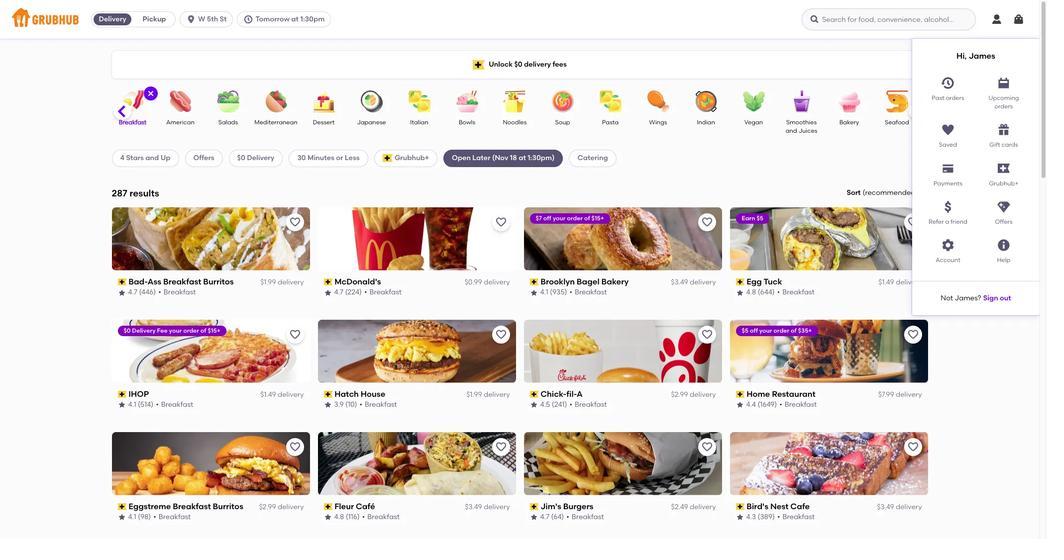 Task type: vqa. For each thing, say whether or not it's contained in the screenshot.
BASE: açai, banana, blueberry, peanut butter, house-made almond milk  TOPPINGS: organic granola, banana, strawberry, crushed almonds
no



Task type: locate. For each thing, give the bounding box(es) containing it.
japanese image
[[354, 91, 389, 113]]

star icon image
[[118, 289, 126, 297], [324, 289, 332, 297], [530, 289, 538, 297], [736, 289, 744, 297], [118, 402, 126, 410], [324, 402, 332, 410], [530, 402, 538, 410], [736, 402, 744, 410], [118, 514, 126, 522], [324, 514, 332, 522], [530, 514, 538, 522], [736, 514, 744, 522]]

your right $7
[[553, 215, 566, 222]]

subscription pass image for jim's burgers
[[530, 504, 539, 511]]

• for eggstreme breakfast burritos
[[154, 514, 156, 522]]

0 horizontal spatial $2.99 delivery
[[259, 503, 304, 512]]

subscription pass image left brooklyn
[[530, 279, 539, 286]]

and inside smoothies and juices
[[786, 128, 798, 135]]

4.7 (64)
[[541, 514, 564, 522]]

soup image
[[546, 91, 580, 113]]

$0 left "fee"
[[124, 328, 131, 335]]

ass
[[148, 277, 161, 287]]

burritos down bad-ass breakfast burritos logo
[[203, 277, 234, 287]]

2 horizontal spatial order
[[774, 328, 790, 335]]

• right (514)
[[156, 401, 159, 410]]

star icon image left 4.1 (98)
[[118, 514, 126, 522]]

breakfast right (644) at the bottom of the page
[[783, 289, 815, 297]]

30 minutes or less
[[298, 154, 360, 163]]

order left $35+
[[774, 328, 790, 335]]

subscription pass image left egg
[[736, 279, 745, 286]]

0 horizontal spatial grubhub plus flag logo image
[[383, 155, 393, 163]]

0 vertical spatial $0
[[515, 60, 523, 69]]

0 horizontal spatial delivery
[[99, 15, 126, 23]]

1 vertical spatial and
[[146, 154, 159, 163]]

0 vertical spatial at
[[292, 15, 299, 23]]

egg tuck logo image
[[730, 208, 929, 271]]

0 horizontal spatial your
[[169, 328, 182, 335]]

subscription pass image left jim's
[[530, 504, 539, 511]]

at left 1:30pm
[[292, 15, 299, 23]]

0 horizontal spatial offers
[[194, 154, 214, 163]]

0 horizontal spatial grubhub+
[[395, 154, 429, 163]]

$5 right earn
[[757, 215, 764, 222]]

1 vertical spatial $0
[[237, 154, 245, 163]]

)
[[916, 189, 919, 197]]

$2.99
[[672, 391, 689, 399], [259, 503, 276, 512]]

4.8 for fleur café
[[334, 514, 344, 522]]

delivery
[[99, 15, 126, 23], [247, 154, 275, 163], [132, 328, 156, 335]]

1 horizontal spatial delivery
[[132, 328, 156, 335]]

breakfast right (514)
[[161, 401, 193, 410]]

1 vertical spatial 4.1
[[128, 401, 136, 410]]

breakfast for jim's burgers
[[572, 514, 604, 522]]

star icon image for ihop
[[118, 402, 126, 410]]

breakfast for home restaurant
[[785, 401, 818, 410]]

star icon image left 4.8 (644)
[[736, 289, 744, 297]]

svg image for upcoming orders
[[998, 76, 1012, 90]]

subscription pass image left mcdonald's
[[324, 279, 333, 286]]

1 horizontal spatial order
[[567, 215, 583, 222]]

1 horizontal spatial $3.49
[[672, 278, 689, 287]]

0 vertical spatial grubhub plus flag logo image
[[473, 60, 485, 69]]

jim's burgers
[[541, 502, 594, 512]]

svg image for past orders
[[942, 76, 956, 90]]

eggstreme breakfast burritos logo image
[[112, 433, 310, 496]]

star icon image left the 4.8 (116)
[[324, 514, 332, 522]]

2 vertical spatial grubhub plus flag logo image
[[999, 164, 1011, 173]]

mediterranean image
[[259, 91, 294, 113]]

star icon image for chick-fil-a
[[530, 402, 538, 410]]

svg image inside 'w 5th st' 'button'
[[186, 14, 196, 24]]

1 horizontal spatial off
[[751, 328, 759, 335]]

fees
[[553, 60, 567, 69]]

breakfast for ihop
[[161, 401, 193, 410]]

4.1
[[541, 289, 549, 297], [128, 401, 136, 410], [128, 514, 136, 522]]

star icon image left the 4.5
[[530, 402, 538, 410]]

delivery for ihop
[[278, 391, 304, 399]]

4.1 (98)
[[128, 514, 151, 522]]

0 vertical spatial 4.1
[[541, 289, 549, 297]]

pickup button
[[134, 11, 175, 27]]

orders inside upcoming orders
[[995, 103, 1014, 110]]

delivery for chick-fil-a
[[690, 391, 716, 399]]

4.7 down bad-
[[128, 289, 137, 297]]

breakfast right ass
[[163, 277, 201, 287]]

4.3
[[747, 514, 757, 522]]

$2.99 for a
[[672, 391, 689, 399]]

• breakfast for mcdonald's
[[365, 289, 402, 297]]

1 vertical spatial $1.99 delivery
[[467, 391, 510, 399]]

0 horizontal spatial $3.49 delivery
[[465, 503, 510, 512]]

delivery for bad-ass breakfast burritos
[[278, 278, 304, 287]]

subscription pass image
[[530, 391, 539, 398], [736, 391, 745, 398]]

0 vertical spatial orders
[[947, 94, 965, 101]]

star icon image left 4.7 (446)
[[118, 289, 126, 297]]

1 horizontal spatial 4.8
[[747, 289, 757, 297]]

svg image inside 'help' button
[[998, 239, 1012, 253]]

saved link
[[921, 119, 977, 150]]

subscription pass image for hatch house
[[324, 391, 333, 398]]

svg image inside tomorrow at 1:30pm button
[[244, 14, 254, 24]]

payments link
[[921, 158, 977, 188]]

italian image
[[402, 91, 437, 113]]

2 horizontal spatial $3.49
[[878, 503, 895, 512]]

1 horizontal spatial $3.49 delivery
[[672, 278, 716, 287]]

1 horizontal spatial and
[[786, 128, 798, 135]]

• breakfast down house
[[360, 401, 397, 410]]

0 horizontal spatial subscription pass image
[[530, 391, 539, 398]]

• breakfast right (514)
[[156, 401, 193, 410]]

stars
[[126, 154, 144, 163]]

• down the tuck
[[778, 289, 781, 297]]

1 horizontal spatial subscription pass image
[[736, 391, 745, 398]]

4.3 (389)
[[747, 514, 775, 522]]

svg image inside payments link
[[942, 162, 956, 176]]

0 horizontal spatial $1.49
[[261, 391, 276, 399]]

4.8 (116)
[[334, 514, 360, 522]]

0 vertical spatial $2.99
[[672, 391, 689, 399]]

1 horizontal spatial $1.99
[[467, 391, 482, 399]]

delivery inside 'button'
[[99, 15, 126, 23]]

• breakfast down café on the left of page
[[363, 514, 400, 522]]

save this restaurant image
[[289, 217, 301, 229], [495, 329, 507, 341], [289, 442, 301, 454]]

order for home
[[774, 328, 790, 335]]

subscription pass image left hatch
[[324, 391, 333, 398]]

earn $5
[[742, 215, 764, 222]]

$0 for $0 delivery fee your order of $15+
[[124, 328, 131, 335]]

star icon image for egg tuck
[[736, 289, 744, 297]]

2 vertical spatial delivery
[[132, 328, 156, 335]]

2 horizontal spatial 4.7
[[541, 514, 550, 522]]

bakery right bagel
[[602, 277, 629, 287]]

off for home
[[751, 328, 759, 335]]

1 vertical spatial $15+
[[208, 328, 221, 335]]

2 horizontal spatial your
[[760, 328, 773, 335]]

order right "fee"
[[183, 328, 199, 335]]

grubhub plus flag logo image down gift cards
[[999, 164, 1011, 173]]

breakfast right "eggstreme"
[[173, 502, 211, 512]]

breakfast down eggstreme breakfast burritos
[[159, 514, 191, 522]]

0 horizontal spatial of
[[201, 328, 206, 335]]

• breakfast down bad-ass breakfast burritos at bottom left
[[159, 289, 196, 297]]

ihop
[[129, 390, 149, 399]]

your down (644) at the bottom of the page
[[760, 328, 773, 335]]

breakfast
[[119, 119, 147, 126], [163, 277, 201, 287], [164, 289, 196, 297], [370, 289, 402, 297], [575, 289, 607, 297], [783, 289, 815, 297], [161, 401, 193, 410], [365, 401, 397, 410], [575, 401, 607, 410], [785, 401, 818, 410], [173, 502, 211, 512], [159, 514, 191, 522], [368, 514, 400, 522], [572, 514, 604, 522], [783, 514, 815, 522]]

0 vertical spatial $5
[[757, 215, 764, 222]]

• for bad-ass breakfast burritos
[[159, 289, 161, 297]]

4.7 (446)
[[128, 289, 156, 297]]

your for home
[[760, 328, 773, 335]]

0 horizontal spatial 4.8
[[334, 514, 344, 522]]

• down bird's nest cafe
[[778, 514, 781, 522]]

1 subscription pass image from the left
[[530, 391, 539, 398]]

subscription pass image left "eggstreme"
[[118, 504, 127, 511]]

star icon image left 4.7 (64)
[[530, 514, 538, 522]]

save this restaurant image
[[495, 217, 507, 229], [702, 217, 713, 229], [908, 217, 920, 229], [289, 329, 301, 341], [702, 329, 713, 341], [908, 329, 920, 341], [495, 442, 507, 454], [702, 442, 713, 454], [908, 442, 920, 454]]

svg image inside refer a friend button
[[942, 200, 956, 214]]

james for hi,
[[970, 51, 996, 61]]

james for not
[[956, 294, 978, 303]]

off
[[544, 215, 552, 222], [751, 328, 759, 335]]

2 vertical spatial save this restaurant image
[[289, 442, 301, 454]]

(64)
[[552, 514, 564, 522]]

• down ass
[[159, 289, 161, 297]]

subscription pass image for bad-ass breakfast burritos
[[118, 279, 127, 286]]

subscription pass image left home
[[736, 391, 745, 398]]

(514)
[[138, 401, 153, 410]]

subscription pass image left ihop
[[118, 391, 127, 398]]

fleur café
[[335, 502, 375, 512]]

1 vertical spatial offers
[[996, 219, 1013, 226]]

1 horizontal spatial $15+
[[592, 215, 605, 222]]

hatch
[[335, 390, 359, 399]]

1 horizontal spatial offers
[[996, 219, 1013, 226]]

2 horizontal spatial $3.49 delivery
[[878, 503, 923, 512]]

4.8 down the fleur
[[334, 514, 344, 522]]

1 vertical spatial save this restaurant image
[[495, 329, 507, 341]]

1 vertical spatial $2.99 delivery
[[259, 503, 304, 512]]

bird's
[[747, 502, 769, 512]]

svg image inside account link
[[942, 239, 956, 253]]

home
[[747, 390, 771, 399]]

breakfast down bagel
[[575, 289, 607, 297]]

offers
[[194, 154, 214, 163], [996, 219, 1013, 226]]

1 horizontal spatial at
[[519, 154, 526, 163]]

1 vertical spatial 4.8
[[334, 514, 344, 522]]

• breakfast
[[159, 289, 196, 297], [365, 289, 402, 297], [570, 289, 607, 297], [778, 289, 815, 297], [156, 401, 193, 410], [360, 401, 397, 410], [570, 401, 607, 410], [780, 401, 818, 410], [154, 514, 191, 522], [363, 514, 400, 522], [567, 514, 604, 522], [778, 514, 815, 522]]

• right (10) on the left
[[360, 401, 363, 410]]

subscription pass image left bird's
[[736, 504, 745, 511]]

grubhub+ up 'offers' link
[[990, 180, 1019, 187]]

0 horizontal spatial off
[[544, 215, 552, 222]]

star icon image left 4.3 on the bottom of page
[[736, 514, 744, 522]]

1 horizontal spatial $1.49 delivery
[[879, 278, 923, 287]]

1 vertical spatial delivery
[[247, 154, 275, 163]]

• breakfast down restaurant
[[780, 401, 818, 410]]

breakfast down café on the left of page
[[368, 514, 400, 522]]

svg image for saved
[[942, 123, 956, 137]]

dessert image
[[307, 91, 341, 113]]

2 vertical spatial $0
[[124, 328, 131, 335]]

less
[[345, 154, 360, 163]]

$0 down 'salads'
[[237, 154, 245, 163]]

• down 'fil-'
[[570, 401, 573, 410]]

$1.49 delivery
[[879, 278, 923, 287], [261, 391, 304, 399]]

4.1 left (935)
[[541, 289, 549, 297]]

breakfast for egg tuck
[[783, 289, 815, 297]]

friend
[[951, 219, 968, 226]]

$3.49 for fleur café
[[465, 503, 482, 512]]

your
[[553, 215, 566, 222], [169, 328, 182, 335], [760, 328, 773, 335]]

0 vertical spatial save this restaurant image
[[289, 217, 301, 229]]

fleur café logo image
[[318, 433, 516, 496]]

burritos down eggstreme breakfast burritos logo
[[213, 502, 244, 512]]

james right hi,
[[970, 51, 996, 61]]

None field
[[847, 188, 929, 198]]

1 horizontal spatial of
[[585, 215, 591, 222]]

0 vertical spatial $1.99 delivery
[[261, 278, 304, 287]]

1 vertical spatial grubhub+
[[990, 180, 1019, 187]]

• breakfast down the tuck
[[778, 289, 815, 297]]

Search for food, convenience, alcohol... search field
[[802, 8, 977, 30]]

0 horizontal spatial $1.99
[[261, 278, 276, 287]]

james right not
[[956, 294, 978, 303]]

1 horizontal spatial $1.99 delivery
[[467, 391, 510, 399]]

0 horizontal spatial $15+
[[208, 328, 221, 335]]

0 horizontal spatial $3.49
[[465, 503, 482, 512]]

offers up 'help' button
[[996, 219, 1013, 226]]

1 vertical spatial $1.49 delivery
[[261, 391, 304, 399]]

• breakfast down cafe
[[778, 514, 815, 522]]

james
[[970, 51, 996, 61], [956, 294, 978, 303]]

• down the home restaurant
[[780, 401, 783, 410]]

0 vertical spatial $1.49
[[879, 278, 895, 287]]

chick-fil-a
[[541, 390, 583, 399]]

0 vertical spatial bakery
[[840, 119, 860, 126]]

4
[[120, 154, 125, 163]]

grubhub plus flag logo image
[[473, 60, 485, 69], [383, 155, 393, 163], [999, 164, 1011, 173]]

delivery for egg tuck
[[896, 278, 923, 287]]

4.1 down ihop
[[128, 401, 136, 410]]

$1.99 delivery
[[261, 278, 304, 287], [467, 391, 510, 399]]

breakfast image
[[115, 91, 150, 113]]

4.1 left (98)
[[128, 514, 136, 522]]

• right (935)
[[570, 289, 573, 297]]

save this restaurant image for eggstreme breakfast burritos
[[289, 442, 301, 454]]

• for jim's burgers
[[567, 514, 570, 522]]

$3.49
[[672, 278, 689, 287], [465, 503, 482, 512], [878, 503, 895, 512]]

delivery left "fee"
[[132, 328, 156, 335]]

• breakfast for bad-ass breakfast burritos
[[159, 289, 196, 297]]

breakfast down a
[[575, 401, 607, 410]]

1 horizontal spatial $2.99 delivery
[[672, 391, 716, 399]]

order right $7
[[567, 215, 583, 222]]

0 vertical spatial offers
[[194, 154, 214, 163]]

• breakfast down burgers
[[567, 514, 604, 522]]

subscription pass image
[[118, 279, 127, 286], [324, 279, 333, 286], [530, 279, 539, 286], [736, 279, 745, 286], [118, 391, 127, 398], [324, 391, 333, 398], [118, 504, 127, 511], [324, 504, 333, 511], [530, 504, 539, 511], [736, 504, 745, 511]]

• breakfast for hatch house
[[360, 401, 397, 410]]

wings image
[[641, 91, 676, 113]]

breakfast down restaurant
[[785, 401, 818, 410]]

svg image inside past orders link
[[942, 76, 956, 90]]

delivery for hatch house
[[484, 391, 510, 399]]

account
[[936, 257, 961, 264]]

$1.99 for bad-ass breakfast burritos
[[261, 278, 276, 287]]

$5 down 4.8 (644)
[[742, 328, 749, 335]]

4.7 left '(224)'
[[334, 289, 344, 297]]

star icon image left 4.1 (935) on the right of the page
[[530, 289, 538, 297]]

off for brooklyn
[[544, 215, 552, 222]]

pickup
[[143, 15, 166, 23]]

0 horizontal spatial bakery
[[602, 277, 629, 287]]

0 vertical spatial off
[[544, 215, 552, 222]]

offers right up
[[194, 154, 214, 163]]

$3.49 delivery for fleur café
[[465, 503, 510, 512]]

$5
[[757, 215, 764, 222], [742, 328, 749, 335]]

order
[[567, 215, 583, 222], [183, 328, 199, 335], [774, 328, 790, 335]]

of right "fee"
[[201, 328, 206, 335]]

$3.49 for brooklyn bagel bakery
[[672, 278, 689, 287]]

w 5th st button
[[180, 11, 237, 27]]

your right "fee"
[[169, 328, 182, 335]]

• for bird's nest cafe
[[778, 514, 781, 522]]

3.9 (10)
[[334, 401, 357, 410]]

svg image
[[186, 14, 196, 24], [810, 14, 820, 24], [942, 76, 956, 90], [998, 76, 1012, 90], [942, 123, 956, 137], [998, 123, 1012, 137], [942, 200, 956, 214], [998, 200, 1012, 214], [998, 239, 1012, 253]]

$1.49 delivery for ihop
[[261, 391, 304, 399]]

1 vertical spatial $1.99
[[467, 391, 482, 399]]

?
[[978, 294, 982, 303]]

jim's burgers logo image
[[524, 433, 722, 496]]

$5 off your order of $35+
[[742, 328, 813, 335]]

and down smoothies
[[786, 128, 798, 135]]

star icon image for jim's burgers
[[530, 514, 538, 522]]

grubhub+
[[395, 154, 429, 163], [990, 180, 1019, 187]]

0 horizontal spatial $0
[[124, 328, 131, 335]]

$1.49 for ihop
[[261, 391, 276, 399]]

fil-
[[567, 390, 577, 399]]

0 horizontal spatial and
[[146, 154, 159, 163]]

svg image inside the upcoming orders link
[[998, 76, 1012, 90]]

delivery for bird's nest cafe
[[896, 503, 923, 512]]

(224)
[[345, 289, 362, 297]]

0 vertical spatial james
[[970, 51, 996, 61]]

0 horizontal spatial $2.99
[[259, 503, 276, 512]]

4.7 for jim's burgers
[[541, 514, 550, 522]]

grubhub+ down italian
[[395, 154, 429, 163]]

1 horizontal spatial 4.7
[[334, 289, 344, 297]]

4.5 (241)
[[541, 401, 568, 410]]

minutes
[[308, 154, 335, 163]]

breakfast for bad-ass breakfast burritos
[[164, 289, 196, 297]]

$3.49 for bird's nest cafe
[[878, 503, 895, 512]]

0 horizontal spatial orders
[[947, 94, 965, 101]]

orders down upcoming
[[995, 103, 1014, 110]]

1 vertical spatial james
[[956, 294, 978, 303]]

2 horizontal spatial delivery
[[247, 154, 275, 163]]

subscription pass image left the fleur
[[324, 504, 333, 511]]

breakfast down burgers
[[572, 514, 604, 522]]

1 vertical spatial $2.99
[[259, 503, 276, 512]]

0 horizontal spatial 4.7
[[128, 289, 137, 297]]

subscription pass image left chick-
[[530, 391, 539, 398]]

catering
[[578, 154, 608, 163]]

(nov
[[493, 154, 509, 163]]

0 vertical spatial 4.8
[[747, 289, 757, 297]]

0 vertical spatial $15+
[[592, 215, 605, 222]]

$0 delivery fee your order of $15+
[[124, 328, 221, 335]]

1 horizontal spatial $0
[[237, 154, 245, 163]]

sign out button
[[984, 290, 1012, 308]]

• breakfast for fleur café
[[363, 514, 400, 522]]

• for fleur café
[[363, 514, 365, 522]]

0 vertical spatial grubhub+
[[395, 154, 429, 163]]

subscription pass image for chick-fil-a
[[530, 391, 539, 398]]

star icon image left 4.7 (224)
[[324, 289, 332, 297]]

eggstreme breakfast burritos
[[129, 502, 244, 512]]

svg image inside 'offers' link
[[998, 200, 1012, 214]]

smoothies and juices
[[786, 119, 818, 135]]

payments
[[934, 180, 963, 187]]

1 horizontal spatial your
[[553, 215, 566, 222]]

of
[[585, 215, 591, 222], [201, 328, 206, 335], [791, 328, 797, 335]]

• breakfast down a
[[570, 401, 607, 410]]

delivery for eggstreme breakfast burritos
[[278, 503, 304, 512]]

w 5th st
[[198, 15, 227, 23]]

grubhub+ button
[[977, 158, 1032, 188]]

breakfast down cafe
[[783, 514, 815, 522]]

0 horizontal spatial $1.49 delivery
[[261, 391, 304, 399]]

refer
[[929, 219, 945, 226]]

2 horizontal spatial of
[[791, 328, 797, 335]]

$0 for $0 delivery
[[237, 154, 245, 163]]

svg image
[[992, 13, 1004, 25], [1014, 13, 1026, 25], [244, 14, 254, 24], [147, 90, 155, 98], [942, 162, 956, 176], [942, 239, 956, 253]]

$35+
[[799, 328, 813, 335]]

• breakfast for brooklyn bagel bakery
[[570, 289, 607, 297]]

4.7 for bad-ass breakfast burritos
[[128, 289, 137, 297]]

$1.49
[[879, 278, 895, 287], [261, 391, 276, 399]]

$2.99 delivery for chick-fil-a
[[672, 391, 716, 399]]

jim's
[[541, 502, 562, 512]]

2 vertical spatial 4.1
[[128, 514, 136, 522]]

past orders
[[933, 94, 965, 101]]

svg image inside gift cards link
[[998, 123, 1012, 137]]

at right 18
[[519, 154, 526, 163]]

orders right "past"
[[947, 94, 965, 101]]

grubhub plus flag logo image right less
[[383, 155, 393, 163]]

hatch house
[[335, 390, 386, 399]]

subscription pass image for eggstreme breakfast burritos
[[118, 504, 127, 511]]

0 vertical spatial $1.99
[[261, 278, 276, 287]]

1 horizontal spatial grubhub+
[[990, 180, 1019, 187]]

star icon image left 4.1 (514)
[[118, 402, 126, 410]]

1 vertical spatial off
[[751, 328, 759, 335]]

4.1 for brooklyn bagel bakery
[[541, 289, 549, 297]]

• right (98)
[[154, 514, 156, 522]]

of left $35+
[[791, 328, 797, 335]]

• right '(224)'
[[365, 289, 367, 297]]

1 vertical spatial orders
[[995, 103, 1014, 110]]

delivery
[[524, 60, 551, 69], [278, 278, 304, 287], [484, 278, 510, 287], [690, 278, 716, 287], [896, 278, 923, 287], [278, 391, 304, 399], [484, 391, 510, 399], [690, 391, 716, 399], [896, 391, 923, 399], [278, 503, 304, 512], [484, 503, 510, 512], [690, 503, 716, 512], [896, 503, 923, 512]]

0 vertical spatial $2.99 delivery
[[672, 391, 716, 399]]

$1.49 delivery for egg tuck
[[879, 278, 923, 287]]

• breakfast down eggstreme breakfast burritos
[[154, 514, 191, 522]]

and left up
[[146, 154, 159, 163]]

home restaurant logo image
[[730, 320, 929, 383]]

• for brooklyn bagel bakery
[[570, 289, 573, 297]]

star icon image left 4.4
[[736, 402, 744, 410]]

1 vertical spatial bakery
[[602, 277, 629, 287]]

off right $7
[[544, 215, 552, 222]]

svg image for gift cards
[[998, 123, 1012, 137]]

svg image inside saved link
[[942, 123, 956, 137]]

delivery left pickup
[[99, 15, 126, 23]]

pasta
[[603, 119, 619, 126]]

upcoming orders
[[989, 94, 1020, 110]]

bakery down bakery image
[[840, 119, 860, 126]]

$1.49 for egg tuck
[[879, 278, 895, 287]]

2 subscription pass image from the left
[[736, 391, 745, 398]]

1 horizontal spatial bakery
[[840, 119, 860, 126]]

1 horizontal spatial $1.49
[[879, 278, 895, 287]]

breakfast down house
[[365, 401, 397, 410]]

$0 right unlock in the left of the page
[[515, 60, 523, 69]]

grubhub plus flag logo image left unlock in the left of the page
[[473, 60, 485, 69]]

(1649)
[[758, 401, 778, 410]]

star icon image left 3.9
[[324, 402, 332, 410]]

4.8 down egg
[[747, 289, 757, 297]]

• breakfast for home restaurant
[[780, 401, 818, 410]]

delivery down mediterranean
[[247, 154, 275, 163]]

of right $7
[[585, 215, 591, 222]]

• breakfast down bagel
[[570, 289, 607, 297]]

1 vertical spatial $1.49
[[261, 391, 276, 399]]

$3.49 delivery
[[672, 278, 716, 287], [465, 503, 510, 512], [878, 503, 923, 512]]

offers inside 'offers' link
[[996, 219, 1013, 226]]



Task type: describe. For each thing, give the bounding box(es) containing it.
bird's nest cafe logo image
[[730, 433, 929, 496]]

(446)
[[139, 289, 156, 297]]

breakfast for eggstreme breakfast burritos
[[159, 514, 191, 522]]

• for home restaurant
[[780, 401, 783, 410]]

• for mcdonald's
[[365, 289, 367, 297]]

orders for upcoming orders
[[995, 103, 1014, 110]]

(644)
[[758, 289, 775, 297]]

(935)
[[550, 289, 567, 297]]

4.1 (514)
[[128, 401, 153, 410]]

$7 off your order of $15+
[[536, 215, 605, 222]]

refer a friend
[[929, 219, 968, 226]]

subscription pass image for bird's nest cafe
[[736, 504, 745, 511]]

subscription pass image for brooklyn bagel bakery
[[530, 279, 539, 286]]

2 horizontal spatial $0
[[515, 60, 523, 69]]

bagel
[[577, 277, 600, 287]]

4.4 (1649)
[[747, 401, 778, 410]]

star icon image for mcdonald's
[[324, 289, 332, 297]]

gift cards
[[990, 142, 1019, 149]]

indian image
[[689, 91, 724, 113]]

svg image for offers
[[998, 200, 1012, 214]]

salads
[[219, 119, 238, 126]]

• breakfast for jim's burgers
[[567, 514, 604, 522]]

0 horizontal spatial order
[[183, 328, 199, 335]]

past
[[933, 94, 945, 101]]

vegan image
[[737, 91, 772, 113]]

brooklyn bagel bakery
[[541, 277, 629, 287]]

hi,
[[957, 51, 968, 61]]

• breakfast for egg tuck
[[778, 289, 815, 297]]

bakery image
[[833, 91, 867, 113]]

bad-ass breakfast burritos
[[129, 277, 234, 287]]

delivery for $0 delivery
[[247, 154, 275, 163]]

save this restaurant image for hatch house
[[495, 329, 507, 341]]

restaurant
[[773, 390, 816, 399]]

30
[[298, 154, 306, 163]]

18
[[510, 154, 517, 163]]

• for hatch house
[[360, 401, 363, 410]]

unlock
[[489, 60, 513, 69]]

$3.49 delivery for brooklyn bagel bakery
[[672, 278, 716, 287]]

egg tuck
[[747, 277, 783, 287]]

orders for past orders
[[947, 94, 965, 101]]

delivery for fleur café
[[484, 503, 510, 512]]

$1.99 delivery for hatch house
[[467, 391, 510, 399]]

help
[[998, 257, 1011, 264]]

$0 delivery
[[237, 154, 275, 163]]

delivery for $0 delivery fee your order of $15+
[[132, 328, 156, 335]]

star icon image for bad-ass breakfast burritos
[[118, 289, 126, 297]]

hi, james
[[957, 51, 996, 61]]

café
[[356, 502, 375, 512]]

help button
[[977, 235, 1032, 265]]

tuck
[[764, 277, 783, 287]]

cards
[[1002, 142, 1019, 149]]

1:30pm
[[301, 15, 325, 23]]

287 results
[[112, 188, 159, 199]]

star icon image for hatch house
[[324, 402, 332, 410]]

1 vertical spatial burritos
[[213, 502, 244, 512]]

your for brooklyn
[[553, 215, 566, 222]]

4.1 for eggstreme breakfast burritos
[[128, 514, 136, 522]]

bowls image
[[450, 91, 485, 113]]

tomorrow
[[256, 15, 290, 23]]

brooklyn
[[541, 277, 575, 287]]

seafood image
[[880, 91, 915, 113]]

gift cards link
[[977, 119, 1032, 150]]

later
[[473, 154, 491, 163]]

delivery for jim's burgers
[[690, 503, 716, 512]]

smoothies and juices image
[[785, 91, 820, 113]]

$2.49 delivery
[[672, 503, 716, 512]]

$3.49 delivery for bird's nest cafe
[[878, 503, 923, 512]]

delivery for mcdonald's
[[484, 278, 510, 287]]

upcoming orders link
[[977, 72, 1032, 111]]

account link
[[921, 235, 977, 265]]

subscription pass image for mcdonald's
[[324, 279, 333, 286]]

grubhub+ inside button
[[990, 180, 1019, 187]]

svg image for help
[[998, 239, 1012, 253]]

pasta image
[[593, 91, 628, 113]]

1 vertical spatial $5
[[742, 328, 749, 335]]

vegan
[[745, 119, 764, 126]]

open
[[452, 154, 471, 163]]

cafe
[[791, 502, 810, 512]]

3.9
[[334, 401, 344, 410]]

star icon image for brooklyn bagel bakery
[[530, 289, 538, 297]]

(98)
[[138, 514, 151, 522]]

4.1 (935)
[[541, 289, 567, 297]]

wings
[[650, 119, 668, 126]]

(10)
[[346, 401, 357, 410]]

save this restaurant image for bad-ass breakfast burritos
[[289, 217, 301, 229]]

at inside button
[[292, 15, 299, 23]]

subscription pass image for home restaurant
[[736, 391, 745, 398]]

earn
[[742, 215, 756, 222]]

287
[[112, 188, 127, 199]]

bad-ass breakfast burritos logo image
[[112, 208, 310, 271]]

chick-fil-a logo image
[[524, 320, 722, 383]]

(241)
[[552, 401, 568, 410]]

0 vertical spatial burritos
[[203, 277, 234, 287]]

sign
[[984, 294, 999, 303]]

mcdonald's logo image
[[318, 208, 516, 271]]

up
[[161, 154, 171, 163]]

• for ihop
[[156, 401, 159, 410]]

1 vertical spatial grubhub plus flag logo image
[[383, 155, 393, 163]]

upcoming
[[989, 94, 1020, 101]]

gift
[[990, 142, 1001, 149]]

• for egg tuck
[[778, 289, 781, 297]]

ihop logo image
[[112, 320, 310, 383]]

home restaurant
[[747, 390, 816, 399]]

hatch house logo image
[[318, 320, 516, 383]]

• breakfast for bird's nest cafe
[[778, 514, 815, 522]]

$2.99 for burritos
[[259, 503, 276, 512]]

4.5
[[541, 401, 551, 410]]

$7.99 delivery
[[879, 391, 923, 399]]

nest
[[771, 502, 789, 512]]

$2.99 delivery for eggstreme breakfast burritos
[[259, 503, 304, 512]]

tomorrow at 1:30pm
[[256, 15, 325, 23]]

of for brooklyn
[[585, 215, 591, 222]]

grubhub plus flag logo image inside grubhub+ button
[[999, 164, 1011, 173]]

noodles image
[[498, 91, 533, 113]]

4.7 for mcdonald's
[[334, 289, 344, 297]]

fleur
[[335, 502, 354, 512]]

offers link
[[977, 196, 1032, 227]]

subscription pass image for ihop
[[118, 391, 127, 398]]

• breakfast for ihop
[[156, 401, 193, 410]]

star icon image for fleur café
[[324, 514, 332, 522]]

japanese
[[357, 119, 386, 126]]

$1.99 for hatch house
[[467, 391, 482, 399]]

mcdonald's
[[335, 277, 381, 287]]

$0.99
[[465, 278, 482, 287]]

dessert
[[313, 119, 335, 126]]

delivery for brooklyn bagel bakery
[[690, 278, 716, 287]]

breakfast for mcdonald's
[[370, 289, 402, 297]]

$1.99 delivery for bad-ass breakfast burritos
[[261, 278, 304, 287]]

main navigation navigation
[[0, 0, 1040, 316]]

5th
[[207, 15, 218, 23]]

refer a friend button
[[921, 196, 977, 227]]

juices
[[799, 128, 818, 135]]

star icon image for bird's nest cafe
[[736, 514, 744, 522]]

american image
[[163, 91, 198, 113]]

seafood
[[886, 119, 910, 126]]

• breakfast for eggstreme breakfast burritos
[[154, 514, 191, 522]]

smoothies
[[787, 119, 817, 126]]

subscription pass image for egg tuck
[[736, 279, 745, 286]]

not
[[942, 294, 954, 303]]

saved
[[940, 142, 958, 149]]

breakfast for brooklyn bagel bakery
[[575, 289, 607, 297]]

brooklyn bagel bakery logo image
[[524, 208, 722, 271]]

star icon image for home restaurant
[[736, 402, 744, 410]]

1 horizontal spatial $5
[[757, 215, 764, 222]]

1 horizontal spatial grubhub plus flag logo image
[[473, 60, 485, 69]]

bird's nest cafe
[[747, 502, 810, 512]]

none field containing sort
[[847, 188, 929, 198]]

past orders link
[[921, 72, 977, 111]]

results
[[130, 188, 159, 199]]

• for chick-fil-a
[[570, 401, 573, 410]]

noodles
[[503, 119, 527, 126]]

• breakfast for chick-fil-a
[[570, 401, 607, 410]]

w
[[198, 15, 205, 23]]

salads image
[[211, 91, 246, 113]]

unlock $0 delivery fees
[[489, 60, 567, 69]]

delivery for home restaurant
[[896, 391, 923, 399]]

breakfast for hatch house
[[365, 401, 397, 410]]

svg image for w 5th st
[[186, 14, 196, 24]]

4.8 for egg tuck
[[747, 289, 757, 297]]

breakfast for bird's nest cafe
[[783, 514, 815, 522]]

order for brooklyn
[[567, 215, 583, 222]]

of for home
[[791, 328, 797, 335]]

$2.49
[[672, 503, 689, 512]]

italian
[[411, 119, 429, 126]]

svg image for refer a friend
[[942, 200, 956, 214]]

chick-
[[541, 390, 567, 399]]

bowls
[[459, 119, 476, 126]]

$7
[[536, 215, 542, 222]]

soup
[[556, 119, 570, 126]]

4.1 for ihop
[[128, 401, 136, 410]]

breakfast down breakfast image
[[119, 119, 147, 126]]



